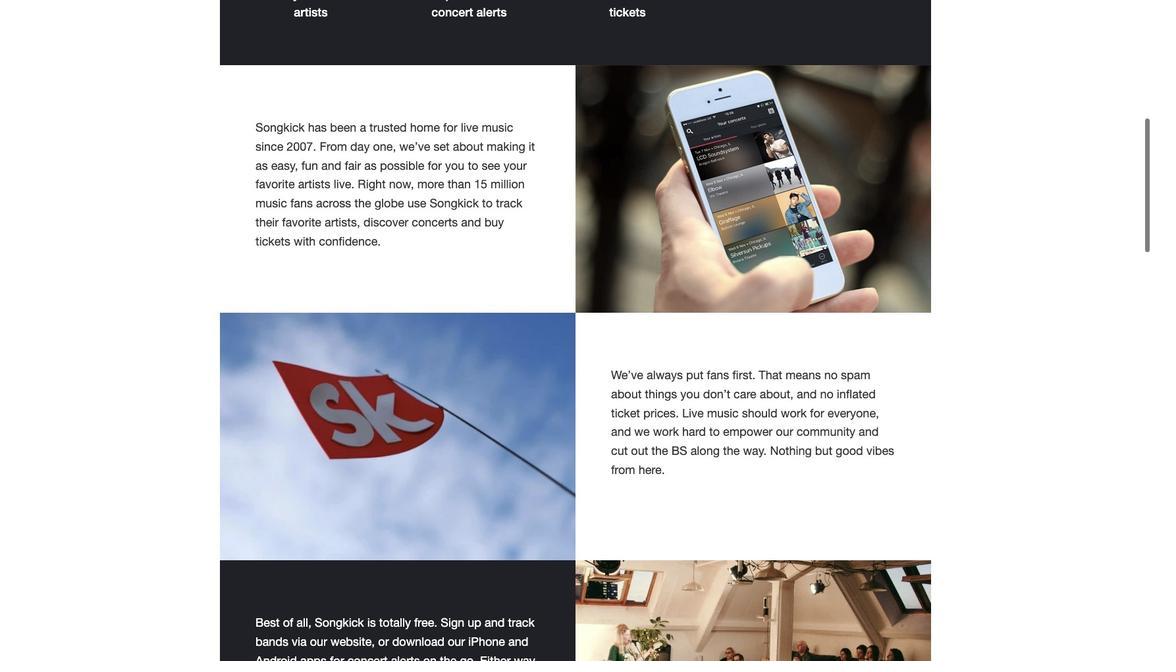 Task type: locate. For each thing, give the bounding box(es) containing it.
1 horizontal spatial to
[[482, 196, 493, 210]]

no
[[825, 368, 838, 382], [821, 387, 834, 401]]

to inside we've always put fans first. that means no spam about things you don't care about, and no inflated ticket prices. live music should work for everyone, and we work hard to empower our community and cut out the bs along the way. nothing but good vibes from here.
[[710, 425, 720, 439]]

home
[[410, 121, 440, 134]]

1 horizontal spatial music
[[482, 121, 514, 134]]

0 vertical spatial concert
[[432, 5, 473, 19]]

1 vertical spatial tickets
[[256, 234, 291, 248]]

tickets down their
[[256, 234, 291, 248]]

1 vertical spatial concert
[[348, 654, 388, 661]]

1 horizontal spatial alerts
[[477, 5, 507, 19]]

1 vertical spatial track
[[508, 616, 535, 630]]

you inside 'songkick has been a trusted home for live music since 2007. from day one, we've set about making it as easy, fun and fair as possible for you to see your favorite artists live. right now, more than 15 million music fans across the globe use songkick to track their favorite artists, discover concerts and buy tickets with confidence.'
[[445, 159, 465, 172]]

either
[[480, 654, 511, 661]]

2 horizontal spatial to
[[710, 425, 720, 439]]

care
[[734, 387, 757, 401]]

fans up don't at the right bottom
[[707, 368, 730, 382]]

never
[[578, 0, 610, 1]]

0 vertical spatial artists
[[294, 5, 328, 19]]

the
[[355, 196, 371, 210], [652, 444, 669, 458], [723, 444, 740, 458], [440, 654, 457, 661]]

apps
[[300, 654, 327, 661]]

0 vertical spatial music
[[482, 121, 514, 134]]

cut
[[611, 444, 628, 458]]

1 horizontal spatial concert
[[432, 5, 473, 19]]

1 vertical spatial work
[[653, 425, 679, 439]]

we've always put fans first. that means no spam about things you don't care about, and no inflated ticket prices. live music should work for everyone, and we work hard to empower our community and cut out the bs along the way. nothing but good vibes from here.
[[611, 368, 895, 477]]

our
[[776, 425, 794, 439], [310, 635, 327, 649], [448, 635, 465, 649]]

for down website,
[[330, 654, 344, 661]]

has
[[308, 121, 327, 134]]

and
[[322, 159, 342, 172], [461, 215, 481, 229], [797, 387, 817, 401], [611, 425, 631, 439], [859, 425, 879, 439], [485, 616, 505, 630], [509, 635, 529, 649]]

and down from
[[322, 159, 342, 172]]

songkick
[[256, 121, 305, 134], [430, 196, 479, 210], [315, 616, 364, 630]]

your up million
[[504, 159, 527, 172]]

or
[[378, 635, 389, 649]]

0 horizontal spatial fans
[[291, 196, 313, 210]]

0 vertical spatial songkick
[[256, 121, 305, 134]]

your inside 'songkick has been a trusted home for live music since 2007. from day one, we've set about making it as easy, fun and fair as possible for you to see your favorite artists live. right now, more than 15 million music fans across the globe use songkick to track their favorite artists, discover concerts and buy tickets with confidence.'
[[504, 159, 527, 172]]

the left go.
[[440, 654, 457, 661]]

and right up in the bottom left of the page
[[485, 616, 505, 630]]

0 horizontal spatial your
[[293, 0, 317, 1]]

good
[[836, 444, 864, 458]]

0 vertical spatial alerts
[[477, 5, 507, 19]]

concert down get
[[432, 5, 473, 19]]

to
[[468, 159, 479, 172], [482, 196, 493, 210], [710, 425, 720, 439]]

0 horizontal spatial songkick
[[256, 121, 305, 134]]

you up than
[[445, 159, 465, 172]]

1 horizontal spatial work
[[781, 406, 807, 420]]

1 horizontal spatial as
[[365, 159, 377, 172]]

0 vertical spatial your
[[293, 0, 317, 1]]

out down we
[[631, 444, 649, 458]]

concert
[[432, 5, 473, 19], [348, 654, 388, 661]]

million
[[491, 177, 525, 191]]

concert down website,
[[348, 654, 388, 661]]

as
[[256, 159, 268, 172], [365, 159, 377, 172]]

your right 'track'
[[293, 0, 317, 1]]

empower
[[723, 425, 773, 439]]

1 as from the left
[[256, 159, 268, 172]]

our down 'sign'
[[448, 635, 465, 649]]

get personalized concert alerts
[[423, 0, 516, 19]]

1 vertical spatial favorite
[[256, 177, 295, 191]]

0 horizontal spatial concert
[[348, 654, 388, 661]]

all,
[[297, 616, 312, 630]]

work down prices.
[[653, 425, 679, 439]]

we've
[[400, 140, 430, 153]]

1 vertical spatial you
[[681, 387, 700, 401]]

songkick down than
[[430, 196, 479, 210]]

for left live
[[443, 121, 458, 134]]

work down about,
[[781, 406, 807, 420]]

music down don't at the right bottom
[[707, 406, 739, 420]]

2 horizontal spatial our
[[776, 425, 794, 439]]

up
[[468, 616, 482, 630]]

about
[[453, 140, 484, 153], [611, 387, 642, 401]]

artists
[[294, 5, 328, 19], [298, 177, 330, 191]]

it
[[529, 140, 535, 153]]

out inside 'never miss out on tickets'
[[642, 0, 660, 1]]

music up their
[[256, 196, 287, 210]]

songkick up "since"
[[256, 121, 305, 134]]

your
[[293, 0, 317, 1], [504, 159, 527, 172]]

live
[[683, 406, 704, 420]]

1 horizontal spatial your
[[504, 159, 527, 172]]

music
[[482, 121, 514, 134], [256, 196, 287, 210], [707, 406, 739, 420]]

prices.
[[644, 406, 679, 420]]

ticket
[[611, 406, 640, 420]]

0 vertical spatial tickets
[[610, 5, 646, 19]]

on right the miss
[[663, 0, 677, 1]]

1 vertical spatial about
[[611, 387, 642, 401]]

0 vertical spatial out
[[642, 0, 660, 1]]

on inside 'never miss out on tickets'
[[663, 0, 677, 1]]

0 vertical spatial favorite
[[321, 0, 362, 1]]

fans inside 'songkick has been a trusted home for live music since 2007. from day one, we've set about making it as easy, fun and fair as possible for you to see your favorite artists live. right now, more than 15 million music fans across the globe use songkick to track their favorite artists, discover concerts and buy tickets with confidence.'
[[291, 196, 313, 210]]

0 horizontal spatial as
[[256, 159, 268, 172]]

discover
[[364, 215, 409, 229]]

on
[[663, 0, 677, 1], [423, 654, 437, 661]]

artists inside 'songkick has been a trusted home for live music since 2007. from day one, we've set about making it as easy, fun and fair as possible for you to see your favorite artists live. right now, more than 15 million music fans across the globe use songkick to track their favorite artists, discover concerts and buy tickets with confidence.'
[[298, 177, 330, 191]]

been
[[330, 121, 357, 134]]

totally
[[379, 616, 411, 630]]

songkick has been a trusted home for live music since 2007. from day one, we've set about making it as easy, fun and fair as possible for you to see your favorite artists live. right now, more than 15 million music fans across the globe use songkick to track their favorite artists, discover concerts and buy tickets with confidence.
[[256, 121, 535, 248]]

1 vertical spatial fans
[[707, 368, 730, 382]]

as down "since"
[[256, 159, 268, 172]]

0 horizontal spatial music
[[256, 196, 287, 210]]

2 horizontal spatial songkick
[[430, 196, 479, 210]]

1 horizontal spatial fans
[[707, 368, 730, 382]]

sign
[[441, 616, 465, 630]]

0 horizontal spatial on
[[423, 654, 437, 661]]

we've
[[611, 368, 644, 382]]

our up 'nothing'
[[776, 425, 794, 439]]

out
[[642, 0, 660, 1], [631, 444, 649, 458]]

favorite
[[321, 0, 362, 1], [256, 177, 295, 191], [282, 215, 321, 229]]

1 horizontal spatial songkick
[[315, 616, 364, 630]]

set
[[434, 140, 450, 153]]

tickets inside 'songkick has been a trusted home for live music since 2007. from day one, we've set about making it as easy, fun and fair as possible for you to see your favorite artists live. right now, more than 15 million music fans across the globe use songkick to track their favorite artists, discover concerts and buy tickets with confidence.'
[[256, 234, 291, 248]]

track up the either
[[508, 616, 535, 630]]

for inside we've always put fans first. that means no spam about things you don't care about, and no inflated ticket prices. live music should work for everyone, and we work hard to empower our community and cut out the bs along the way. nothing but good vibes from here.
[[810, 406, 825, 420]]

alerts down download
[[391, 654, 420, 661]]

0 vertical spatial you
[[445, 159, 465, 172]]

1 vertical spatial songkick
[[430, 196, 479, 210]]

no left inflated
[[821, 387, 834, 401]]

0 horizontal spatial work
[[653, 425, 679, 439]]

making
[[487, 140, 526, 153]]

0 vertical spatial about
[[453, 140, 484, 153]]

1 horizontal spatial on
[[663, 0, 677, 1]]

to right hard
[[710, 425, 720, 439]]

your inside track your favorite artists
[[293, 0, 317, 1]]

0 horizontal spatial about
[[453, 140, 484, 153]]

confidence.
[[319, 234, 381, 248]]

1 vertical spatial on
[[423, 654, 437, 661]]

their
[[256, 215, 279, 229]]

the left bs
[[652, 444, 669, 458]]

alerts down personalized
[[477, 5, 507, 19]]

work
[[781, 406, 807, 420], [653, 425, 679, 439]]

no left the spam on the right of the page
[[825, 368, 838, 382]]

our up "apps"
[[310, 635, 327, 649]]

on down download
[[423, 654, 437, 661]]

fans
[[291, 196, 313, 210], [707, 368, 730, 382]]

to down "15" on the left top of the page
[[482, 196, 493, 210]]

out right the miss
[[642, 0, 660, 1]]

songkick up website,
[[315, 616, 364, 630]]

0 vertical spatial fans
[[291, 196, 313, 210]]

1 horizontal spatial tickets
[[610, 5, 646, 19]]

favorite inside track your favorite artists
[[321, 0, 362, 1]]

for up community
[[810, 406, 825, 420]]

fans left across
[[291, 196, 313, 210]]

the down right
[[355, 196, 371, 210]]

track
[[496, 196, 523, 210], [508, 616, 535, 630]]

1 vertical spatial music
[[256, 196, 287, 210]]

free.
[[414, 616, 438, 630]]

1 vertical spatial your
[[504, 159, 527, 172]]

0 horizontal spatial tickets
[[256, 234, 291, 248]]

1 vertical spatial artists
[[298, 177, 330, 191]]

as right fair
[[365, 159, 377, 172]]

from
[[611, 463, 636, 477]]

2 vertical spatial songkick
[[315, 616, 364, 630]]

you up live
[[681, 387, 700, 401]]

0 horizontal spatial alerts
[[391, 654, 420, 661]]

1 horizontal spatial you
[[681, 387, 700, 401]]

tickets down the miss
[[610, 5, 646, 19]]

about down live
[[453, 140, 484, 153]]

1 horizontal spatial about
[[611, 387, 642, 401]]

about up ticket
[[611, 387, 642, 401]]

1 vertical spatial out
[[631, 444, 649, 458]]

alerts
[[477, 5, 507, 19], [391, 654, 420, 661]]

and left "buy"
[[461, 215, 481, 229]]

track down million
[[496, 196, 523, 210]]

2 horizontal spatial music
[[707, 406, 739, 420]]

and up the either
[[509, 635, 529, 649]]

0 horizontal spatial you
[[445, 159, 465, 172]]

since
[[256, 140, 284, 153]]

0 vertical spatial track
[[496, 196, 523, 210]]

2 vertical spatial to
[[710, 425, 720, 439]]

0 vertical spatial to
[[468, 159, 479, 172]]

to left the see
[[468, 159, 479, 172]]

from
[[320, 140, 347, 153]]

0 horizontal spatial our
[[310, 635, 327, 649]]

1 horizontal spatial our
[[448, 635, 465, 649]]

2 vertical spatial music
[[707, 406, 739, 420]]

should
[[742, 406, 778, 420]]

bands
[[256, 635, 289, 649]]

music up making
[[482, 121, 514, 134]]

inflated
[[837, 387, 876, 401]]

0 vertical spatial on
[[663, 0, 677, 1]]

1 vertical spatial alerts
[[391, 654, 420, 661]]



Task type: describe. For each thing, give the bounding box(es) containing it.
go.
[[460, 654, 477, 661]]

right
[[358, 177, 386, 191]]

songkick inside best of all, songkick is totally free. sign up and track bands via our website, or download our iphone and android apps for concert alerts on the go. either wa
[[315, 616, 364, 630]]

more
[[417, 177, 444, 191]]

live.
[[334, 177, 355, 191]]

artists inside track your favorite artists
[[294, 5, 328, 19]]

about,
[[760, 387, 794, 401]]

that
[[759, 368, 783, 382]]

than
[[448, 177, 471, 191]]

here.
[[639, 463, 665, 477]]

live
[[461, 121, 479, 134]]

for up more
[[428, 159, 442, 172]]

2007.
[[287, 140, 316, 153]]

spam
[[841, 368, 871, 382]]

the left way.
[[723, 444, 740, 458]]

iphone
[[469, 635, 505, 649]]

fair
[[345, 159, 361, 172]]

track your favorite artists
[[260, 0, 362, 19]]

15
[[474, 177, 488, 191]]

we
[[635, 425, 650, 439]]

tickets inside 'never miss out on tickets'
[[610, 5, 646, 19]]

globe
[[375, 196, 404, 210]]

best of all, songkick is totally free. sign up and track bands via our website, or download our iphone and android apps for concert alerts on the go. either wa
[[256, 616, 538, 661]]

track
[[260, 0, 290, 1]]

easy,
[[271, 159, 298, 172]]

see
[[482, 159, 501, 172]]

0 vertical spatial no
[[825, 368, 838, 382]]

hard
[[683, 425, 706, 439]]

buy
[[485, 215, 504, 229]]

concerts
[[412, 215, 458, 229]]

you inside we've always put fans first. that means no spam about things you don't care about, and no inflated ticket prices. live music should work for everyone, and we work hard to empower our community and cut out the bs along the way. nothing but good vibes from here.
[[681, 387, 700, 401]]

our inside we've always put fans first. that means no spam about things you don't care about, and no inflated ticket prices. live music should work for everyone, and we work hard to empower our community and cut out the bs along the way. nothing but good vibes from here.
[[776, 425, 794, 439]]

for inside best of all, songkick is totally free. sign up and track bands via our website, or download our iphone and android apps for concert alerts on the go. either wa
[[330, 654, 344, 661]]

bs
[[672, 444, 688, 458]]

best
[[256, 616, 280, 630]]

but
[[815, 444, 833, 458]]

community
[[797, 425, 856, 439]]

concert inside "get personalized concert alerts"
[[432, 5, 473, 19]]

the inside best of all, songkick is totally free. sign up and track bands via our website, or download our iphone and android apps for concert alerts on the go. either wa
[[440, 654, 457, 661]]

things
[[645, 387, 677, 401]]

about inside we've always put fans first. that means no spam about things you don't care about, and no inflated ticket prices. live music should work for everyone, and we work hard to empower our community and cut out the bs along the way. nothing but good vibes from here.
[[611, 387, 642, 401]]

on inside best of all, songkick is totally free. sign up and track bands via our website, or download our iphone and android apps for concert alerts on the go. either wa
[[423, 654, 437, 661]]

of
[[283, 616, 293, 630]]

everyone,
[[828, 406, 880, 420]]

out inside we've always put fans first. that means no spam about things you don't care about, and no inflated ticket prices. live music should work for everyone, and we work hard to empower our community and cut out the bs along the way. nothing but good vibes from here.
[[631, 444, 649, 458]]

vibes
[[867, 444, 895, 458]]

0 horizontal spatial to
[[468, 159, 479, 172]]

across
[[316, 196, 351, 210]]

track inside 'songkick has been a trusted home for live music since 2007. from day one, we've set about making it as easy, fun and fair as possible for you to see your favorite artists live. right now, more than 15 million music fans across the globe use songkick to track their favorite artists, discover concerts and buy tickets with confidence.'
[[496, 196, 523, 210]]

don't
[[703, 387, 731, 401]]

fun
[[302, 159, 318, 172]]

put
[[686, 368, 704, 382]]

artists,
[[325, 215, 360, 229]]

the inside 'songkick has been a trusted home for live music since 2007. from day one, we've set about making it as easy, fun and fair as possible for you to see your favorite artists live. right now, more than 15 million music fans across the globe use songkick to track their favorite artists, discover concerts and buy tickets with confidence.'
[[355, 196, 371, 210]]

website,
[[331, 635, 375, 649]]

a
[[360, 121, 366, 134]]

trusted
[[370, 121, 407, 134]]

means
[[786, 368, 821, 382]]

never miss out on tickets
[[578, 0, 677, 19]]

2 as from the left
[[365, 159, 377, 172]]

and up cut
[[611, 425, 631, 439]]

along
[[691, 444, 720, 458]]

and down means
[[797, 387, 817, 401]]

1 vertical spatial no
[[821, 387, 834, 401]]

personalized
[[446, 0, 516, 1]]

and up 'vibes'
[[859, 425, 879, 439]]

first.
[[733, 368, 756, 382]]

fans inside we've always put fans first. that means no spam about things you don't care about, and no inflated ticket prices. live music should work for everyone, and we work hard to empower our community and cut out the bs along the way. nothing but good vibes from here.
[[707, 368, 730, 382]]

track inside best of all, songkick is totally free. sign up and track bands via our website, or download our iphone and android apps for concert alerts on the go. either wa
[[508, 616, 535, 630]]

0 vertical spatial work
[[781, 406, 807, 420]]

with
[[294, 234, 316, 248]]

concert inside best of all, songkick is totally free. sign up and track bands via our website, or download our iphone and android apps for concert alerts on the go. either wa
[[348, 654, 388, 661]]

miss
[[614, 0, 639, 1]]

way.
[[743, 444, 767, 458]]

use
[[408, 196, 427, 210]]

alerts inside "get personalized concert alerts"
[[477, 5, 507, 19]]

always
[[647, 368, 683, 382]]

1 vertical spatial to
[[482, 196, 493, 210]]

about inside 'songkick has been a trusted home for live music since 2007. from day one, we've set about making it as easy, fun and fair as possible for you to see your favorite artists live. right now, more than 15 million music fans across the globe use songkick to track their favorite artists, discover concerts and buy tickets with confidence.'
[[453, 140, 484, 153]]

day
[[351, 140, 370, 153]]

nothing
[[770, 444, 812, 458]]

android
[[256, 654, 297, 661]]

via
[[292, 635, 307, 649]]

possible
[[380, 159, 425, 172]]

one,
[[373, 140, 396, 153]]

music inside we've always put fans first. that means no spam about things you don't care about, and no inflated ticket prices. live music should work for everyone, and we work hard to empower our community and cut out the bs along the way. nothing but good vibes from here.
[[707, 406, 739, 420]]

get
[[423, 0, 442, 1]]

2 vertical spatial favorite
[[282, 215, 321, 229]]

download
[[392, 635, 445, 649]]

now,
[[389, 177, 414, 191]]

alerts inside best of all, songkick is totally free. sign up and track bands via our website, or download our iphone and android apps for concert alerts on the go. either wa
[[391, 654, 420, 661]]

is
[[367, 616, 376, 630]]



Task type: vqa. For each thing, say whether or not it's contained in the screenshot.
week
no



